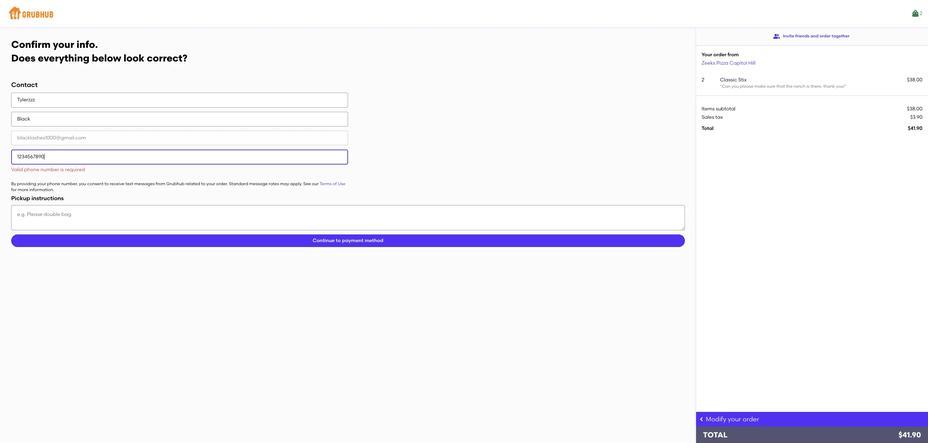 Task type: vqa. For each thing, say whether or not it's contained in the screenshot.
Is
yes



Task type: locate. For each thing, give the bounding box(es) containing it.
our
[[312, 182, 319, 187]]

by providing your phone number, you consent to receive text messages from grubhub related to your order. standard message rates may apply. see our terms of use for more information.
[[11, 182, 346, 193]]

correct?
[[147, 52, 188, 64]]

phone
[[24, 167, 39, 173], [47, 182, 60, 187]]

your
[[702, 52, 713, 58]]

to inside continue to payment method button
[[336, 238, 341, 244]]

zeeks pizza capitol hill link
[[702, 60, 756, 66]]

make
[[755, 84, 766, 89]]

0 horizontal spatial is
[[60, 167, 64, 173]]

1 vertical spatial $41.90
[[899, 431, 922, 440]]

0 horizontal spatial from
[[156, 182, 165, 187]]

consent
[[87, 182, 104, 187]]

valid phone number is required alert
[[11, 167, 85, 173]]

order.
[[216, 182, 228, 187]]

thank
[[824, 84, 836, 89]]

2 horizontal spatial to
[[336, 238, 341, 244]]

messages
[[134, 182, 155, 187]]

your inside confirm your info. does everything below look correct?
[[53, 39, 74, 50]]

to left receive in the top of the page
[[105, 182, 109, 187]]

use
[[338, 182, 346, 187]]

order right and
[[820, 34, 831, 39]]

0 horizontal spatial you
[[79, 182, 86, 187]]

0 horizontal spatial "
[[721, 84, 722, 89]]

continue to payment method button
[[11, 235, 685, 248]]

apply.
[[290, 182, 303, 187]]

1 vertical spatial phone
[[47, 182, 60, 187]]

2
[[920, 10, 923, 16], [702, 77, 705, 83]]

0 vertical spatial from
[[728, 52, 739, 58]]

capitol
[[730, 60, 748, 66]]

from
[[728, 52, 739, 58], [156, 182, 165, 187]]

does
[[11, 52, 36, 64]]

Email email field
[[11, 131, 348, 146]]

pizza
[[717, 60, 729, 66]]

instructions
[[31, 195, 64, 202]]

is inside the $38.00 " can you please make sure that the ranch is there, thank you! "
[[807, 84, 810, 89]]

$38.00 inside the $38.00 " can you please make sure that the ranch is there, thank you! "
[[908, 77, 923, 83]]

0 horizontal spatial phone
[[24, 167, 39, 173]]

1 vertical spatial $38.00
[[908, 106, 923, 112]]

1 horizontal spatial you
[[732, 84, 739, 89]]

you left consent on the left top of the page
[[79, 182, 86, 187]]

invite
[[783, 34, 795, 39]]

1 horizontal spatial "
[[845, 84, 847, 89]]

1 vertical spatial total
[[703, 431, 728, 440]]

2 $38.00 from the top
[[908, 106, 923, 112]]

your up everything
[[53, 39, 74, 50]]

1 $38.00 from the top
[[908, 77, 923, 83]]

$41.90
[[909, 126, 923, 132], [899, 431, 922, 440]]

1 horizontal spatial is
[[807, 84, 810, 89]]

0 vertical spatial $38.00
[[908, 77, 923, 83]]

valid
[[11, 167, 23, 173]]

the
[[786, 84, 793, 89]]

order
[[820, 34, 831, 39], [714, 52, 727, 58], [743, 416, 760, 424]]

sure
[[767, 84, 776, 89]]

phone right valid on the top
[[24, 167, 39, 173]]

" down classic on the top right of page
[[721, 84, 722, 89]]

receive
[[110, 182, 125, 187]]

stix
[[739, 77, 747, 83]]

related
[[186, 182, 200, 187]]

can
[[722, 84, 731, 89]]

$38.00 " can you please make sure that the ranch is there, thank you! "
[[721, 77, 923, 89]]

more
[[18, 188, 28, 193]]

0 vertical spatial 2
[[920, 10, 923, 16]]

is left the there,
[[807, 84, 810, 89]]

order right modify
[[743, 416, 760, 424]]

you inside the $38.00 " can you please make sure that the ranch is there, thank you! "
[[732, 84, 739, 89]]

you down classic stix on the top
[[732, 84, 739, 89]]

2 button
[[912, 7, 923, 20]]

below
[[92, 52, 121, 64]]

$3.90
[[911, 114, 923, 120]]

sales
[[702, 114, 715, 120]]

is
[[807, 84, 810, 89], [60, 167, 64, 173]]

0 horizontal spatial order
[[714, 52, 727, 58]]

confirm
[[11, 39, 51, 50]]

is right number
[[60, 167, 64, 173]]

order up pizza
[[714, 52, 727, 58]]

0 vertical spatial $41.90
[[909, 126, 923, 132]]

1 " from the left
[[721, 84, 722, 89]]

Pickup instructions text field
[[11, 206, 685, 231]]

look
[[124, 52, 145, 64]]

main navigation navigation
[[0, 0, 929, 27]]

from inside your order from zeeks pizza capitol hill
[[728, 52, 739, 58]]

0 vertical spatial is
[[807, 84, 810, 89]]

1 vertical spatial you
[[79, 182, 86, 187]]

$38.00
[[908, 77, 923, 83], [908, 106, 923, 112]]

1 horizontal spatial from
[[728, 52, 739, 58]]

may
[[280, 182, 289, 187]]

text
[[126, 182, 133, 187]]

"
[[721, 84, 722, 89], [845, 84, 847, 89]]

invite friends and order together button
[[774, 30, 850, 43]]

to left payment
[[336, 238, 341, 244]]

1 horizontal spatial order
[[743, 416, 760, 424]]

your
[[53, 39, 74, 50], [37, 182, 46, 187], [206, 182, 215, 187], [728, 416, 742, 424]]

pickup instructions
[[11, 195, 64, 202]]

you
[[732, 84, 739, 89], [79, 182, 86, 187]]

from up zeeks pizza capitol hill link
[[728, 52, 739, 58]]

pickup
[[11, 195, 30, 202]]

0 vertical spatial you
[[732, 84, 739, 89]]

1 horizontal spatial 2
[[920, 10, 923, 16]]

number,
[[61, 182, 78, 187]]

standard
[[229, 182, 248, 187]]

2 vertical spatial order
[[743, 416, 760, 424]]

rates
[[269, 182, 279, 187]]

total down modify
[[703, 431, 728, 440]]

total
[[702, 126, 714, 132], [703, 431, 728, 440]]

items subtotal
[[702, 106, 736, 112]]

1 vertical spatial order
[[714, 52, 727, 58]]

number
[[40, 167, 59, 173]]

to right related on the top left of page
[[201, 182, 205, 187]]

0 horizontal spatial 2
[[702, 77, 705, 83]]

2 horizontal spatial order
[[820, 34, 831, 39]]

1 horizontal spatial to
[[201, 182, 205, 187]]

0 vertical spatial order
[[820, 34, 831, 39]]

your right modify
[[728, 416, 742, 424]]

method
[[365, 238, 384, 244]]

1 vertical spatial 2
[[702, 77, 705, 83]]

1 vertical spatial from
[[156, 182, 165, 187]]

total down sales
[[702, 126, 714, 132]]

phone up information. at the left of page
[[47, 182, 60, 187]]

ranch
[[794, 84, 806, 89]]

terms of use link
[[320, 182, 346, 187]]

$38.00 for $38.00
[[908, 106, 923, 112]]

confirm your info. does everything below look correct?
[[11, 39, 188, 64]]

from left grubhub
[[156, 182, 165, 187]]

" right thank
[[845, 84, 847, 89]]

1 horizontal spatial phone
[[47, 182, 60, 187]]

to
[[105, 182, 109, 187], [201, 182, 205, 187], [336, 238, 341, 244]]



Task type: describe. For each thing, give the bounding box(es) containing it.
order inside your order from zeeks pizza capitol hill
[[714, 52, 727, 58]]

$38.00 for $38.00 " can you please make sure that the ranch is there, thank you! "
[[908, 77, 923, 83]]

hill
[[749, 60, 756, 66]]

continue to payment method
[[313, 238, 384, 244]]

classic stix
[[721, 77, 747, 83]]

terms
[[320, 182, 332, 187]]

friends
[[796, 34, 810, 39]]

items
[[702, 106, 715, 112]]

payment
[[342, 238, 364, 244]]

providing
[[17, 182, 36, 187]]

information.
[[29, 188, 54, 193]]

required
[[65, 167, 85, 173]]

zeeks
[[702, 60, 716, 66]]

you!
[[837, 84, 845, 89]]

grubhub
[[166, 182, 185, 187]]

valid phone number is required
[[11, 167, 85, 173]]

info.
[[77, 39, 98, 50]]

for
[[11, 188, 17, 193]]

you inside by providing your phone number, you consent to receive text messages from grubhub related to your order. standard message rates may apply. see our terms of use for more information.
[[79, 182, 86, 187]]

contact
[[11, 81, 38, 89]]

Phone telephone field
[[11, 150, 348, 165]]

sales tax
[[702, 114, 723, 120]]

from inside by providing your phone number, you consent to receive text messages from grubhub related to your order. standard message rates may apply. see our terms of use for more information.
[[156, 182, 165, 187]]

see
[[304, 182, 311, 187]]

invite friends and order together
[[783, 34, 850, 39]]

people icon image
[[774, 33, 781, 40]]

classic
[[721, 77, 738, 83]]

2 inside button
[[920, 10, 923, 16]]

1 vertical spatial is
[[60, 167, 64, 173]]

modify
[[706, 416, 727, 424]]

modify your order
[[706, 416, 760, 424]]

and
[[811, 34, 819, 39]]

of
[[333, 182, 337, 187]]

your order from zeeks pizza capitol hill
[[702, 52, 756, 66]]

together
[[832, 34, 850, 39]]

0 horizontal spatial to
[[105, 182, 109, 187]]

please
[[740, 84, 754, 89]]

continue
[[313, 238, 335, 244]]

everything
[[38, 52, 90, 64]]

by
[[11, 182, 16, 187]]

2 " from the left
[[845, 84, 847, 89]]

phone inside by providing your phone number, you consent to receive text messages from grubhub related to your order. standard message rates may apply. see our terms of use for more information.
[[47, 182, 60, 187]]

order inside "button"
[[820, 34, 831, 39]]

Last name text field
[[11, 112, 348, 127]]

that
[[777, 84, 785, 89]]

tax
[[716, 114, 723, 120]]

0 vertical spatial total
[[702, 126, 714, 132]]

0 vertical spatial phone
[[24, 167, 39, 173]]

message
[[249, 182, 268, 187]]

subtotal
[[716, 106, 736, 112]]

svg image
[[699, 417, 705, 423]]

there,
[[811, 84, 823, 89]]

First name text field
[[11, 93, 348, 108]]

your up information. at the left of page
[[37, 182, 46, 187]]

your left the order.
[[206, 182, 215, 187]]



